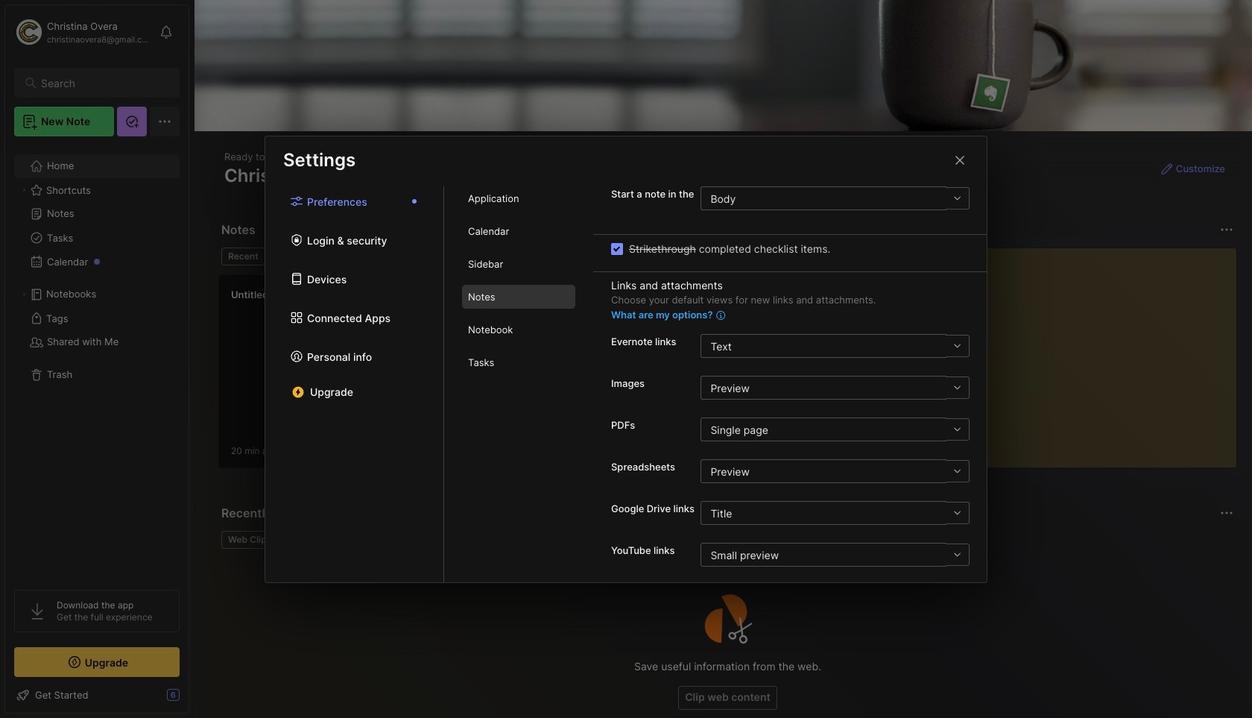 Task type: describe. For each thing, give the bounding box(es) containing it.
Start a new note in the body or title. field
[[701, 186, 970, 210]]

Choose default view option for Spreadsheets field
[[701, 459, 969, 483]]

Choose default view option for Images field
[[701, 376, 969, 400]]

Choose default view option for PDFs field
[[701, 418, 969, 441]]

close image
[[951, 151, 969, 169]]

Search text field
[[41, 76, 166, 90]]

Select30 checkbox
[[611, 243, 623, 255]]

Choose default view option for Evernote links field
[[701, 334, 969, 358]]



Task type: vqa. For each thing, say whether or not it's contained in the screenshot.
Choose default view option for PDFs field
yes



Task type: locate. For each thing, give the bounding box(es) containing it.
None search field
[[41, 74, 166, 92]]

tree
[[5, 145, 189, 576]]

row group
[[218, 274, 755, 477]]

tab
[[462, 186, 576, 210], [462, 219, 576, 243], [221, 248, 265, 265], [271, 248, 332, 265], [462, 252, 576, 276], [462, 285, 576, 309], [462, 318, 576, 342], [462, 350, 576, 374], [221, 531, 278, 549]]

expand notebooks image
[[19, 290, 28, 299]]

none search field inside main element
[[41, 74, 166, 92]]

Start writing… text field
[[923, 248, 1236, 456]]

Choose default view option for Google Drive links field
[[701, 501, 969, 525]]

main element
[[0, 0, 194, 718]]

tree inside main element
[[5, 145, 189, 576]]

Choose default view option for YouTube links field
[[701, 543, 969, 567]]

tab list
[[265, 186, 444, 582], [444, 186, 594, 582], [221, 248, 886, 265]]



